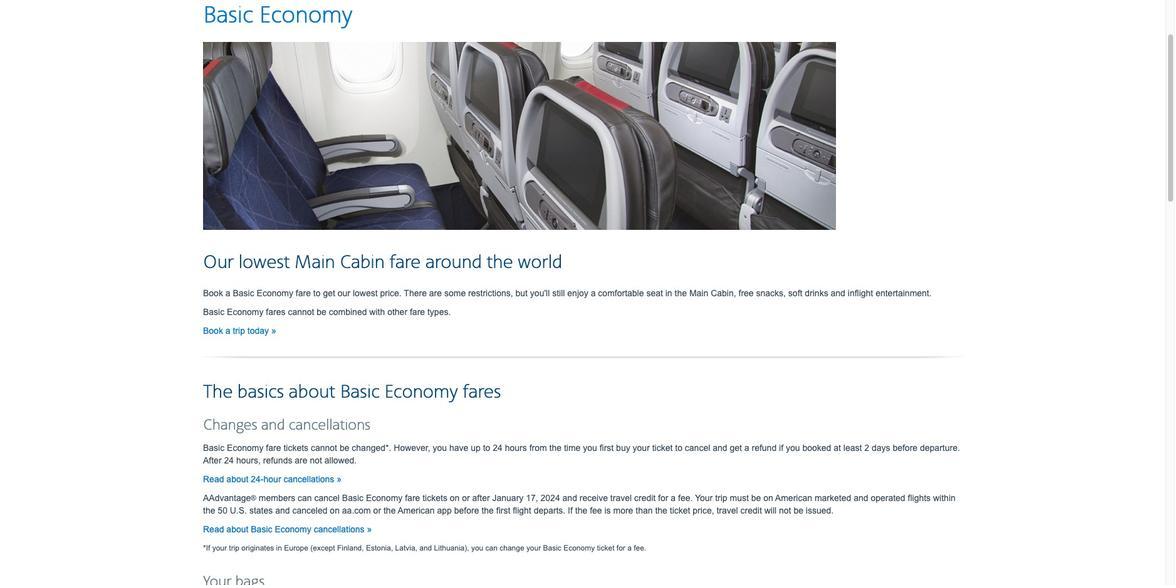 Task type: vqa. For each thing, say whether or not it's contained in the screenshot.
bottom based
no



Task type: describe. For each thing, give the bounding box(es) containing it.
europe
[[284, 544, 308, 553]]

first inside members can cancel basic economy fare tickets on or after january 17, 2024 and receive travel credit for a fee. your trip must be on american marketed and operated flights within the 50 u.s. states and canceled on aa.com or the american app before the first flight departs. if the fee is more than the ticket price, travel credit will not be issued.
[[496, 506, 511, 516]]

tickets inside members can cancel basic economy fare tickets on or after january 17, 2024 and receive travel credit for a fee. your trip must be on american marketed and operated flights within the 50 u.s. states and canceled on aa.com or the american app before the first flight departs. if the fee is more than the ticket price, travel credit will not be issued.
[[423, 493, 448, 503]]

economy inside "basic economy fare tickets cannot be changed*. however, you have up to 24 hours from the time you first buy your ticket to cancel and get a refund if you booked at least 2 days before departure. after 24 hours, refunds are not allowed."
[[227, 443, 264, 453]]

read about 24-hour cancellations
[[203, 474, 337, 484]]

trip for book a trip today
[[233, 326, 245, 336]]

cancellations for hour
[[284, 474, 334, 484]]

combined
[[329, 307, 367, 317]]

than
[[636, 506, 653, 516]]

be inside "basic economy fare tickets cannot be changed*. however, you have up to 24 hours from the time you first buy your ticket to cancel and get a refund if you booked at least 2 days before departure. after 24 hours, refunds are not allowed."
[[340, 443, 349, 453]]

you right if on the bottom right of the page
[[786, 443, 800, 453]]

fee
[[590, 506, 602, 516]]

changes
[[203, 417, 257, 435]]

basic inside members can cancel basic economy fare tickets on or after january 17, 2024 and receive travel credit for a fee. your trip must be on american marketed and operated flights within the 50 u.s. states and canceled on aa.com or the american app before the first flight departs. if the fee is more than the ticket price, travel credit will not be issued.
[[342, 493, 364, 503]]

basic economy image
[[203, 42, 836, 230]]

(except
[[311, 544, 335, 553]]

refund
[[752, 443, 777, 453]]

basic inside "basic economy fare tickets cannot be changed*. however, you have up to 24 hours from the time you first buy your ticket to cancel and get a refund if you booked at least 2 days before departure. after 24 hours, refunds are not allowed."
[[203, 443, 225, 453]]

the up restrictions,
[[487, 251, 513, 274]]

read for read about basic economy cancellations
[[203, 525, 224, 535]]

you'll
[[530, 288, 550, 298]]

soft
[[789, 288, 803, 298]]

hour
[[264, 474, 281, 484]]

first inside "basic economy fare tickets cannot be changed*. however, you have up to 24 hours from the time you first buy your ticket to cancel and get a refund if you booked at least 2 days before departure. after 24 hours, refunds are not allowed."
[[600, 443, 614, 453]]

book a trip today link
[[203, 326, 276, 336]]

2 vertical spatial ticket
[[597, 544, 615, 553]]

cabin,
[[711, 288, 736, 298]]

basic economy fares cannot be combined with other fare types.
[[203, 307, 451, 317]]

are inside "basic economy fare tickets cannot be changed*. however, you have up to 24 hours from the time you first buy your ticket to cancel and get a refund if you booked at least 2 days before departure. after 24 hours, refunds are not allowed."
[[295, 456, 308, 466]]

1 horizontal spatial credit
[[741, 506, 762, 516]]

entertainment.
[[876, 288, 932, 298]]

ticket inside members can cancel basic economy fare tickets on or after january 17, 2024 and receive travel credit for a fee. your trip must be on american marketed and operated flights within the 50 u.s. states and canceled on aa.com or the american app before the first flight departs. if the fee is more than the ticket price, travel credit will not be issued.
[[670, 506, 691, 516]]

still
[[552, 288, 565, 298]]

2024
[[541, 493, 560, 503]]

some
[[444, 288, 466, 298]]

basic economy fare tickets cannot be changed*. however, you have up to 24 hours from the time you first buy your ticket to cancel and get a refund if you booked at least 2 days before departure. after 24 hours, refunds are not allowed.
[[203, 443, 960, 466]]

will
[[765, 506, 777, 516]]

our
[[203, 251, 234, 274]]

changed*.
[[352, 443, 391, 453]]

our lowest main cabin fare around the world
[[203, 251, 563, 274]]

is
[[605, 506, 611, 516]]

2
[[865, 443, 870, 453]]

originates
[[242, 544, 274, 553]]

basics
[[238, 381, 284, 404]]

members can cancel basic economy fare tickets on or after january 17, 2024 and receive travel credit for a fee. your trip must be on american marketed and operated flights within the 50 u.s. states and canceled on aa.com or the american app before the first flight departs. if the fee is more than the ticket price, travel credit will not be issued.
[[203, 493, 956, 516]]

more
[[613, 506, 633, 516]]

0 vertical spatial in
[[666, 288, 672, 298]]

the down after
[[482, 506, 494, 516]]

enjoy
[[568, 288, 589, 298]]

flights
[[908, 493, 931, 503]]

book for book a trip today
[[203, 326, 223, 336]]

cancel inside members can cancel basic economy fare tickets on or after january 17, 2024 and receive travel credit for a fee. your trip must be on american marketed and operated flights within the 50 u.s. states and canceled on aa.com or the american app before the first flight departs. if the fee is more than the ticket price, travel credit will not be issued.
[[314, 493, 340, 503]]

least
[[844, 443, 862, 453]]

*if
[[203, 544, 210, 553]]

issued.
[[806, 506, 834, 516]]

price.
[[380, 288, 402, 298]]

not inside "basic economy fare tickets cannot be changed*. however, you have up to 24 hours from the time you first buy your ticket to cancel and get a refund if you booked at least 2 days before departure. after 24 hours, refunds are not allowed."
[[310, 456, 322, 466]]

fare inside members can cancel basic economy fare tickets on or after january 17, 2024 and receive travel credit for a fee. your trip must be on american marketed and operated flights within the 50 u.s. states and canceled on aa.com or the american app before the first flight departs. if the fee is more than the ticket price, travel credit will not be issued.
[[405, 493, 420, 503]]

latvia,
[[395, 544, 417, 553]]

50
[[218, 506, 228, 516]]

there
[[404, 288, 427, 298]]

hours
[[505, 443, 527, 453]]

flight
[[513, 506, 531, 516]]

1 horizontal spatial on
[[450, 493, 460, 503]]

you left have in the bottom left of the page
[[433, 443, 447, 453]]

about for read about basic economy cancellations
[[227, 525, 249, 535]]

after
[[203, 456, 222, 466]]

0 horizontal spatial credit
[[634, 493, 656, 503]]

a inside members can cancel basic economy fare tickets on or after january 17, 2024 and receive travel credit for a fee. your trip must be on american marketed and operated flights within the 50 u.s. states and canceled on aa.com or the american app before the first flight departs. if the fee is more than the ticket price, travel credit will not be issued.
[[671, 493, 676, 503]]

before inside "basic economy fare tickets cannot be changed*. however, you have up to 24 hours from the time you first buy your ticket to cancel and get a refund if you booked at least 2 days before departure. after 24 hours, refunds are not allowed."
[[893, 443, 918, 453]]

from
[[530, 443, 547, 453]]

but
[[516, 288, 528, 298]]

drinks
[[805, 288, 829, 298]]

members
[[259, 493, 295, 503]]

the basics about basic economy fares
[[203, 381, 501, 404]]

and up if
[[563, 493, 577, 503]]

up
[[471, 443, 481, 453]]

other
[[388, 307, 408, 317]]

if
[[568, 506, 573, 516]]

app
[[437, 506, 452, 516]]

states
[[249, 506, 273, 516]]

world
[[518, 251, 563, 274]]

0 vertical spatial main
[[295, 251, 335, 274]]

allowed.
[[325, 456, 357, 466]]

must
[[730, 493, 749, 503]]

snacks,
[[756, 288, 786, 298]]

restrictions,
[[468, 288, 513, 298]]

®
[[251, 494, 256, 502]]

departure.
[[920, 443, 960, 453]]

fare down there
[[410, 307, 425, 317]]

the
[[203, 381, 233, 404]]

1 vertical spatial 24
[[224, 456, 234, 466]]

0 vertical spatial lowest
[[239, 251, 290, 274]]

0 horizontal spatial travel
[[611, 493, 632, 503]]

fare up basic economy fares cannot be combined with other fare types.
[[296, 288, 311, 298]]

cabin
[[340, 251, 385, 274]]

u.s.
[[230, 506, 247, 516]]

1 vertical spatial or
[[373, 506, 381, 516]]

trip for *if your trip originates in europe (except finland, estonia, latvia, and lithuania), you can change your basic economy ticket for a fee.
[[229, 544, 239, 553]]

estonia,
[[366, 544, 393, 553]]

1 horizontal spatial lowest
[[353, 288, 378, 298]]

at
[[834, 443, 841, 453]]

however,
[[394, 443, 430, 453]]

0 horizontal spatial to
[[313, 288, 321, 298]]

have
[[450, 443, 469, 453]]

refunds
[[263, 456, 292, 466]]

time
[[564, 443, 581, 453]]

price,
[[693, 506, 714, 516]]

our
[[338, 288, 350, 298]]

fare inside "basic economy fare tickets cannot be changed*. however, you have up to 24 hours from the time you first buy your ticket to cancel and get a refund if you booked at least 2 days before departure. after 24 hours, refunds are not allowed."
[[266, 443, 281, 453]]

canceled
[[292, 506, 328, 516]]

and right latvia,
[[420, 544, 432, 553]]

today
[[248, 326, 269, 336]]

operated
[[871, 493, 906, 503]]

0 horizontal spatial on
[[330, 506, 340, 516]]



Task type: locate. For each thing, give the bounding box(es) containing it.
2 vertical spatial trip
[[229, 544, 239, 553]]

1 vertical spatial not
[[779, 506, 792, 516]]

credit down must
[[741, 506, 762, 516]]

economy
[[259, 1, 353, 30], [257, 288, 293, 298], [227, 307, 264, 317], [384, 381, 458, 404], [227, 443, 264, 453], [366, 493, 403, 503], [275, 525, 311, 535], [564, 544, 595, 553]]

be left issued. at right bottom
[[794, 506, 804, 516]]

the left time
[[550, 443, 562, 453]]

free
[[739, 288, 754, 298]]

lowest right our on the top left of page
[[239, 251, 290, 274]]

american
[[775, 493, 813, 503], [398, 506, 435, 516]]

seat
[[647, 288, 663, 298]]

a right enjoy
[[591, 288, 596, 298]]

in right seat
[[666, 288, 672, 298]]

and right drinks
[[831, 288, 846, 298]]

your right buy
[[633, 443, 650, 453]]

trip inside members can cancel basic economy fare tickets on or after january 17, 2024 and receive travel credit for a fee. your trip must be on american marketed and operated flights within the 50 u.s. states and canceled on aa.com or the american app before the first flight departs. if the fee is more than the ticket price, travel credit will not be issued.
[[715, 493, 728, 503]]

a left refund
[[745, 443, 750, 453]]

read about basic economy cancellations link
[[203, 525, 372, 535]]

get left refund
[[730, 443, 742, 453]]

24 right the after
[[224, 456, 234, 466]]

on up app
[[450, 493, 460, 503]]

book a basic economy fare to get our lowest price. there are some restrictions, but you'll still enjoy a comfortable seat in the main cabin, free snacks, soft drinks and inflight entertainment.
[[203, 288, 932, 298]]

the right if
[[575, 506, 588, 516]]

on left aa.com
[[330, 506, 340, 516]]

read about 24-hour cancellations link
[[203, 474, 342, 484]]

a left your
[[671, 493, 676, 503]]

read down the after
[[203, 474, 224, 484]]

1 vertical spatial lowest
[[353, 288, 378, 298]]

cancel up your
[[685, 443, 711, 453]]

0 horizontal spatial your
[[212, 544, 227, 553]]

about down u.s.
[[227, 525, 249, 535]]

1 vertical spatial before
[[454, 506, 479, 516]]

0 horizontal spatial are
[[295, 456, 308, 466]]

credit
[[634, 493, 656, 503], [741, 506, 762, 516]]

lowest
[[239, 251, 290, 274], [353, 288, 378, 298]]

for left your
[[658, 493, 669, 503]]

travel up more
[[611, 493, 632, 503]]

not right will
[[779, 506, 792, 516]]

0 vertical spatial trip
[[233, 326, 245, 336]]

the left 50
[[203, 506, 215, 516]]

before
[[893, 443, 918, 453], [454, 506, 479, 516]]

1 vertical spatial fares
[[463, 381, 501, 404]]

fares up the 'up'
[[463, 381, 501, 404]]

january
[[492, 493, 524, 503]]

cancellations for economy
[[314, 525, 365, 535]]

1 horizontal spatial or
[[462, 493, 470, 503]]

your inside "basic economy fare tickets cannot be changed*. however, you have up to 24 hours from the time you first buy your ticket to cancel and get a refund if you booked at least 2 days before departure. after 24 hours, refunds are not allowed."
[[633, 443, 650, 453]]

0 vertical spatial first
[[600, 443, 614, 453]]

0 horizontal spatial can
[[298, 493, 312, 503]]

ticket right buy
[[652, 443, 673, 453]]

book for book a basic economy fare to get our lowest price. there are some restrictions, but you'll still enjoy a comfortable seat in the main cabin, free snacks, soft drinks and inflight entertainment.
[[203, 288, 223, 298]]

first
[[600, 443, 614, 453], [496, 506, 511, 516]]

1 horizontal spatial first
[[600, 443, 614, 453]]

and left operated
[[854, 493, 869, 503]]

be right must
[[752, 493, 761, 503]]

1 horizontal spatial fee.
[[678, 493, 693, 503]]

0 vertical spatial travel
[[611, 493, 632, 503]]

0 vertical spatial cannot
[[288, 307, 314, 317]]

ticket inside "basic economy fare tickets cannot be changed*. however, you have up to 24 hours from the time you first buy your ticket to cancel and get a refund if you booked at least 2 days before departure. after 24 hours, refunds are not allowed."
[[652, 443, 673, 453]]

change
[[500, 544, 524, 553]]

buy
[[616, 443, 631, 453]]

tickets up app
[[423, 493, 448, 503]]

cancel up canceled
[[314, 493, 340, 503]]

0 vertical spatial get
[[323, 288, 335, 298]]

1 vertical spatial ticket
[[670, 506, 691, 516]]

1 vertical spatial tickets
[[423, 493, 448, 503]]

get inside "basic economy fare tickets cannot be changed*. however, you have up to 24 hours from the time you first buy your ticket to cancel and get a refund if you booked at least 2 days before departure. after 24 hours, refunds are not allowed."
[[730, 443, 742, 453]]

0 vertical spatial are
[[429, 288, 442, 298]]

the right seat
[[675, 288, 687, 298]]

1 vertical spatial trip
[[715, 493, 728, 503]]

1 vertical spatial fee.
[[634, 544, 646, 553]]

book a trip today
[[203, 326, 271, 336]]

not inside members can cancel basic economy fare tickets on or after january 17, 2024 and receive travel credit for a fee. your trip must be on american marketed and operated flights within the 50 u.s. states and canceled on aa.com or the american app before the first flight departs. if the fee is more than the ticket price, travel credit will not be issued.
[[779, 506, 792, 516]]

0 horizontal spatial not
[[310, 456, 322, 466]]

to right buy
[[675, 443, 683, 453]]

1 horizontal spatial american
[[775, 493, 813, 503]]

1 horizontal spatial before
[[893, 443, 918, 453]]

0 horizontal spatial lowest
[[239, 251, 290, 274]]

cannot up allowed.
[[311, 443, 337, 453]]

0 horizontal spatial or
[[373, 506, 381, 516]]

1 horizontal spatial not
[[779, 506, 792, 516]]

not left allowed.
[[310, 456, 322, 466]]

2 vertical spatial about
[[227, 525, 249, 535]]

to right the 'up'
[[483, 443, 491, 453]]

1 horizontal spatial get
[[730, 443, 742, 453]]

hours,
[[236, 456, 261, 466]]

and up "refunds"
[[261, 417, 285, 435]]

cancellations up canceled
[[284, 474, 334, 484]]

1 vertical spatial can
[[486, 544, 498, 553]]

or
[[462, 493, 470, 503], [373, 506, 381, 516]]

0 vertical spatial or
[[462, 493, 470, 503]]

fee. down the than
[[634, 544, 646, 553]]

fare up there
[[390, 251, 421, 274]]

2 horizontal spatial on
[[764, 493, 774, 503]]

1 horizontal spatial cancel
[[685, 443, 711, 453]]

fare down however, at the bottom left of page
[[405, 493, 420, 503]]

24 left hours
[[493, 443, 503, 453]]

2 vertical spatial cancellations
[[314, 525, 365, 535]]

trip right your
[[715, 493, 728, 503]]

cancellations up allowed.
[[289, 417, 371, 435]]

1 vertical spatial in
[[276, 544, 282, 553]]

read
[[203, 474, 224, 484], [203, 525, 224, 535]]

are
[[429, 288, 442, 298], [295, 456, 308, 466]]

about up changes and cancellations
[[289, 381, 335, 404]]

after
[[472, 493, 490, 503]]

and inside "basic economy fare tickets cannot be changed*. however, you have up to 24 hours from the time you first buy your ticket to cancel and get a refund if you booked at least 2 days before departure. after 24 hours, refunds are not allowed."
[[713, 443, 728, 453]]

0 horizontal spatial tickets
[[284, 443, 308, 453]]

aa.com
[[342, 506, 371, 516]]

1 horizontal spatial tickets
[[423, 493, 448, 503]]

a left today
[[226, 326, 230, 336]]

0 vertical spatial before
[[893, 443, 918, 453]]

0 horizontal spatial in
[[276, 544, 282, 553]]

cannot inside "basic economy fare tickets cannot be changed*. however, you have up to 24 hours from the time you first buy your ticket to cancel and get a refund if you booked at least 2 days before departure. after 24 hours, refunds are not allowed."
[[311, 443, 337, 453]]

basic economy main content
[[203, 1, 963, 586]]

or right aa.com
[[373, 506, 381, 516]]

first left buy
[[600, 443, 614, 453]]

are right "refunds"
[[295, 456, 308, 466]]

1 book from the top
[[203, 288, 223, 298]]

1 vertical spatial credit
[[741, 506, 762, 516]]

0 vertical spatial fee.
[[678, 493, 693, 503]]

0 horizontal spatial main
[[295, 251, 335, 274]]

cancellations
[[289, 417, 371, 435], [284, 474, 334, 484], [314, 525, 365, 535]]

a down our on the top left of page
[[226, 288, 230, 298]]

a inside "basic economy fare tickets cannot be changed*. however, you have up to 24 hours from the time you first buy your ticket to cancel and get a refund if you booked at least 2 days before departure. after 24 hours, refunds are not allowed."
[[745, 443, 750, 453]]

can
[[298, 493, 312, 503], [486, 544, 498, 553]]

ticket left price,
[[670, 506, 691, 516]]

1 vertical spatial travel
[[717, 506, 738, 516]]

1 vertical spatial are
[[295, 456, 308, 466]]

before right days
[[893, 443, 918, 453]]

lowest right our
[[353, 288, 378, 298]]

the
[[487, 251, 513, 274], [675, 288, 687, 298], [550, 443, 562, 453], [203, 506, 215, 516], [384, 506, 396, 516], [482, 506, 494, 516], [575, 506, 588, 516], [655, 506, 668, 516]]

first down january
[[496, 506, 511, 516]]

trip left today
[[233, 326, 245, 336]]

within
[[934, 493, 956, 503]]

1 vertical spatial for
[[617, 544, 626, 553]]

0 horizontal spatial before
[[454, 506, 479, 516]]

0 vertical spatial american
[[775, 493, 813, 503]]

17,
[[526, 493, 538, 503]]

24-
[[251, 474, 264, 484]]

cancellations up finland,
[[314, 525, 365, 535]]

book down our on the top left of page
[[203, 288, 223, 298]]

1 vertical spatial cannot
[[311, 443, 337, 453]]

1 vertical spatial american
[[398, 506, 435, 516]]

1 vertical spatial about
[[227, 474, 249, 484]]

a
[[226, 288, 230, 298], [591, 288, 596, 298], [226, 326, 230, 336], [745, 443, 750, 453], [671, 493, 676, 503], [628, 544, 632, 553]]

1 vertical spatial cancellations
[[284, 474, 334, 484]]

cancel inside "basic economy fare tickets cannot be changed*. however, you have up to 24 hours from the time you first buy your ticket to cancel and get a refund if you booked at least 2 days before departure. after 24 hours, refunds are not allowed."
[[685, 443, 711, 453]]

comfortable
[[598, 288, 644, 298]]

marketed
[[815, 493, 852, 503]]

get
[[323, 288, 335, 298], [730, 443, 742, 453]]

0 horizontal spatial for
[[617, 544, 626, 553]]

booked
[[803, 443, 832, 453]]

fee. inside members can cancel basic economy fare tickets on or after january 17, 2024 and receive travel credit for a fee. your trip must be on american marketed and operated flights within the 50 u.s. states and canceled on aa.com or the american app before the first flight departs. if the fee is more than the ticket price, travel credit will not be issued.
[[678, 493, 693, 503]]

can up canceled
[[298, 493, 312, 503]]

receive
[[580, 493, 608, 503]]

1 vertical spatial book
[[203, 326, 223, 336]]

1 horizontal spatial fares
[[463, 381, 501, 404]]

1 read from the top
[[203, 474, 224, 484]]

1 vertical spatial get
[[730, 443, 742, 453]]

your right the change at left
[[527, 544, 541, 553]]

1 horizontal spatial travel
[[717, 506, 738, 516]]

basic economy
[[203, 1, 353, 30]]

fare up "refunds"
[[266, 443, 281, 453]]

you
[[433, 443, 447, 453], [583, 443, 597, 453], [786, 443, 800, 453], [471, 544, 484, 553]]

1 horizontal spatial to
[[483, 443, 491, 453]]

main left the 'cabin,'
[[690, 288, 709, 298]]

your
[[695, 493, 713, 503]]

aadvantage
[[203, 493, 251, 503]]

1 horizontal spatial are
[[429, 288, 442, 298]]

1 horizontal spatial for
[[658, 493, 669, 503]]

1 horizontal spatial main
[[690, 288, 709, 298]]

1 vertical spatial cancel
[[314, 493, 340, 503]]

0 vertical spatial read
[[203, 474, 224, 484]]

2 book from the top
[[203, 326, 223, 336]]

1 vertical spatial main
[[690, 288, 709, 298]]

with
[[369, 307, 385, 317]]

1 vertical spatial first
[[496, 506, 511, 516]]

and
[[831, 288, 846, 298], [261, 417, 285, 435], [713, 443, 728, 453], [563, 493, 577, 503], [854, 493, 869, 503], [275, 506, 290, 516], [420, 544, 432, 553]]

trip
[[233, 326, 245, 336], [715, 493, 728, 503], [229, 544, 239, 553]]

the inside "basic economy fare tickets cannot be changed*. however, you have up to 24 hours from the time you first buy your ticket to cancel and get a refund if you booked at least 2 days before departure. after 24 hours, refunds are not allowed."
[[550, 443, 562, 453]]

ticket down is
[[597, 544, 615, 553]]

economy inside members can cancel basic economy fare tickets on or after january 17, 2024 and receive travel credit for a fee. your trip must be on american marketed and operated flights within the 50 u.s. states and canceled on aa.com or the american app before the first flight departs. if the fee is more than the ticket price, travel credit will not be issued.
[[366, 493, 403, 503]]

cancel
[[685, 443, 711, 453], [314, 493, 340, 503]]

0 vertical spatial cancel
[[685, 443, 711, 453]]

2 horizontal spatial your
[[633, 443, 650, 453]]

tickets inside "basic economy fare tickets cannot be changed*. however, you have up to 24 hours from the time you first buy your ticket to cancel and get a refund if you booked at least 2 days before departure. after 24 hours, refunds are not allowed."
[[284, 443, 308, 453]]

read about basic economy cancellations
[[203, 525, 367, 535]]

about left 24-
[[227, 474, 249, 484]]

basic
[[203, 1, 253, 30], [233, 288, 254, 298], [203, 307, 225, 317], [340, 381, 380, 404], [203, 443, 225, 453], [342, 493, 364, 503], [251, 525, 272, 535], [543, 544, 562, 553]]

0 horizontal spatial cancel
[[314, 493, 340, 503]]

get left our
[[323, 288, 335, 298]]

are up types. in the left bottom of the page
[[429, 288, 442, 298]]

0 vertical spatial not
[[310, 456, 322, 466]]

trip left the originates
[[229, 544, 239, 553]]

0 horizontal spatial fee.
[[634, 544, 646, 553]]

be up allowed.
[[340, 443, 349, 453]]

changes and cancellations
[[203, 417, 371, 435]]

lithuania),
[[434, 544, 469, 553]]

*if your trip originates in europe (except finland, estonia, latvia, and lithuania), you can change your basic economy ticket for a fee.
[[203, 544, 646, 553]]

can left the change at left
[[486, 544, 498, 553]]

the right the than
[[655, 506, 668, 516]]

inflight
[[848, 288, 874, 298]]

to
[[313, 288, 321, 298], [483, 443, 491, 453], [675, 443, 683, 453]]

0 vertical spatial book
[[203, 288, 223, 298]]

tickets
[[284, 443, 308, 453], [423, 493, 448, 503]]

for inside members can cancel basic economy fare tickets on or after january 17, 2024 and receive travel credit for a fee. your trip must be on american marketed and operated flights within the 50 u.s. states and canceled on aa.com or the american app before the first flight departs. if the fee is more than the ticket price, travel credit will not be issued.
[[658, 493, 669, 503]]

book left today
[[203, 326, 223, 336]]

american up will
[[775, 493, 813, 503]]

1 horizontal spatial in
[[666, 288, 672, 298]]

in left europe
[[276, 544, 282, 553]]

0 horizontal spatial get
[[323, 288, 335, 298]]

fares
[[266, 307, 286, 317], [463, 381, 501, 404]]

main left cabin
[[295, 251, 335, 274]]

0 horizontal spatial american
[[398, 506, 435, 516]]

a down more
[[628, 544, 632, 553]]

2 horizontal spatial to
[[675, 443, 683, 453]]

american left app
[[398, 506, 435, 516]]

credit up the than
[[634, 493, 656, 503]]

be left combined at left bottom
[[317, 307, 327, 317]]

before down after
[[454, 506, 479, 516]]

fares up today
[[266, 307, 286, 317]]

tickets up "refunds"
[[284, 443, 308, 453]]

0 vertical spatial cancellations
[[289, 417, 371, 435]]

types.
[[428, 307, 451, 317]]

2 read from the top
[[203, 525, 224, 535]]

about for read about 24-hour cancellations
[[227, 474, 249, 484]]

0 vertical spatial ticket
[[652, 443, 673, 453]]

before inside members can cancel basic economy fare tickets on or after january 17, 2024 and receive travel credit for a fee. your trip must be on american marketed and operated flights within the 50 u.s. states and canceled on aa.com or the american app before the first flight departs. if the fee is more than the ticket price, travel credit will not be issued.
[[454, 506, 479, 516]]

0 vertical spatial credit
[[634, 493, 656, 503]]

main
[[295, 251, 335, 274], [690, 288, 709, 298]]

0 horizontal spatial fares
[[266, 307, 286, 317]]

can inside members can cancel basic economy fare tickets on or after january 17, 2024 and receive travel credit for a fee. your trip must be on american marketed and operated flights within the 50 u.s. states and canceled on aa.com or the american app before the first flight departs. if the fee is more than the ticket price, travel credit will not be issued.
[[298, 493, 312, 503]]

to up basic economy fares cannot be combined with other fare types.
[[313, 288, 321, 298]]

the right aa.com
[[384, 506, 396, 516]]

on up will
[[764, 493, 774, 503]]

0 horizontal spatial first
[[496, 506, 511, 516]]

0 vertical spatial tickets
[[284, 443, 308, 453]]

travel down must
[[717, 506, 738, 516]]

1 vertical spatial read
[[203, 525, 224, 535]]

you right time
[[583, 443, 597, 453]]

1 horizontal spatial 24
[[493, 443, 503, 453]]

finland,
[[337, 544, 364, 553]]

read for read about 24-hour cancellations
[[203, 474, 224, 484]]

and down members
[[275, 506, 290, 516]]

your right *if
[[212, 544, 227, 553]]

or left after
[[462, 493, 470, 503]]

0 vertical spatial fares
[[266, 307, 286, 317]]

0 vertical spatial 24
[[493, 443, 503, 453]]

1 horizontal spatial your
[[527, 544, 541, 553]]

fee. left your
[[678, 493, 693, 503]]

around
[[426, 251, 482, 274]]

on
[[450, 493, 460, 503], [764, 493, 774, 503], [330, 506, 340, 516]]

you right lithuania),
[[471, 544, 484, 553]]

if
[[779, 443, 784, 453]]

cannot left combined at left bottom
[[288, 307, 314, 317]]

1 horizontal spatial can
[[486, 544, 498, 553]]

and left refund
[[713, 443, 728, 453]]

read up *if
[[203, 525, 224, 535]]

for down more
[[617, 544, 626, 553]]

0 vertical spatial about
[[289, 381, 335, 404]]



